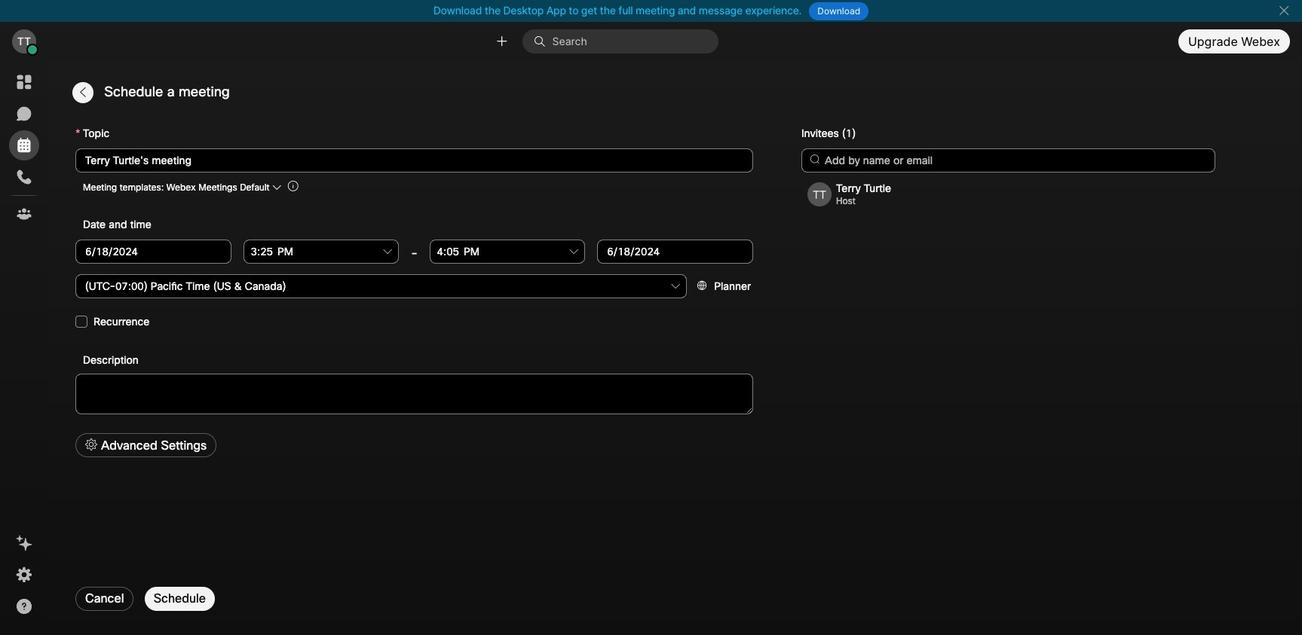 Task type: vqa. For each thing, say whether or not it's contained in the screenshot.
fifth list item from the top
no



Task type: describe. For each thing, give the bounding box(es) containing it.
help image
[[15, 598, 33, 616]]

dashboard image
[[15, 73, 33, 91]]

webex tab list
[[9, 67, 39, 229]]

settings image
[[15, 567, 33, 585]]

1 horizontal spatial wrapper image
[[534, 35, 553, 48]]

messaging, has no new notifications image
[[15, 105, 33, 123]]

0 horizontal spatial wrapper image
[[27, 45, 38, 55]]



Task type: locate. For each thing, give the bounding box(es) containing it.
wrapper image
[[534, 35, 553, 48], [27, 45, 38, 55]]

calls image
[[15, 168, 33, 186]]

teams, has no new notifications image
[[15, 205, 33, 223]]

navigation
[[0, 61, 48, 636]]

what's new image
[[15, 535, 33, 553]]

wrapper image right "connect people" image
[[534, 35, 553, 48]]

cancel_16 image
[[1279, 5, 1291, 17]]

meetings image
[[15, 137, 33, 155]]

wrapper image up dashboard icon
[[27, 45, 38, 55]]

connect people image
[[495, 34, 510, 49]]



